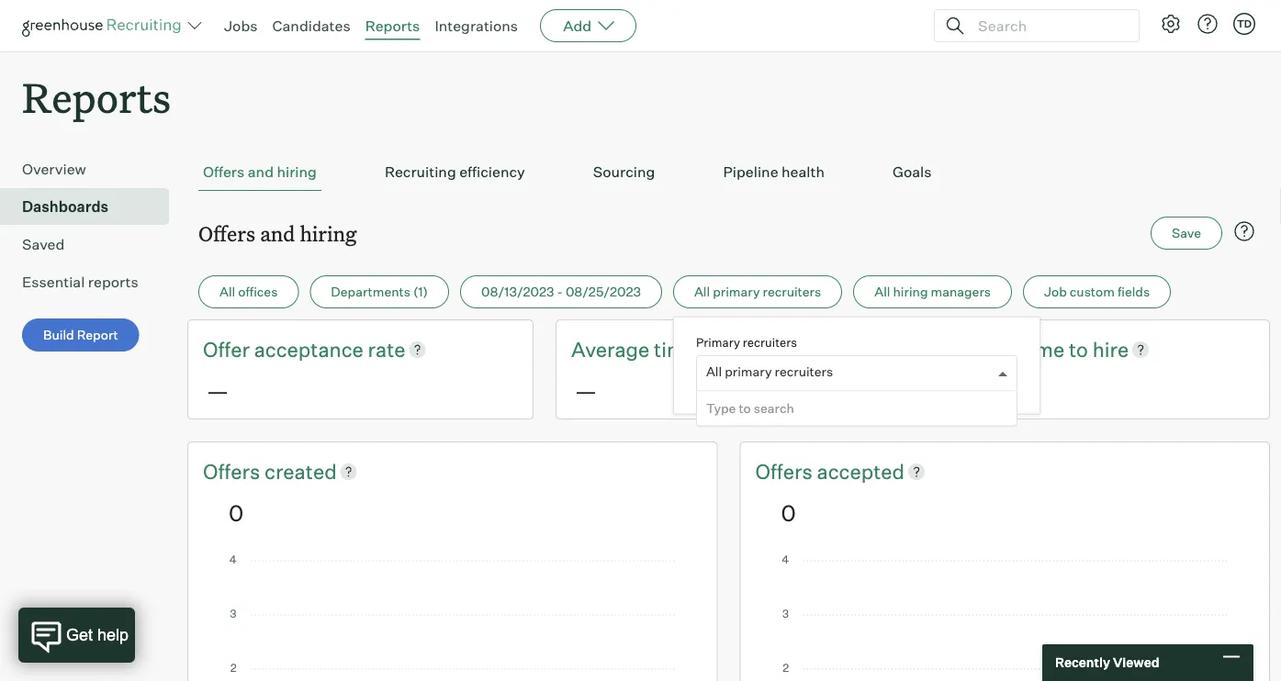 Task type: describe. For each thing, give the bounding box(es) containing it.
search
[[754, 401, 794, 417]]

1 horizontal spatial reports
[[365, 17, 420, 35]]

primary recruiters
[[696, 335, 797, 350]]

job
[[1044, 284, 1067, 300]]

candidates link
[[272, 17, 351, 35]]

1 vertical spatial hiring
[[300, 220, 357, 247]]

all primary recruiters button
[[673, 276, 843, 309]]

jobs
[[224, 17, 258, 35]]

average for fill
[[571, 337, 650, 362]]

all offices button
[[198, 276, 299, 309]]

time for fill
[[654, 337, 696, 362]]

0 for created
[[229, 499, 244, 527]]

pipeline health
[[723, 163, 825, 181]]

sourcing
[[593, 163, 655, 181]]

td button
[[1230, 9, 1259, 39]]

recently
[[1055, 655, 1111, 671]]

average time to for hire
[[940, 337, 1093, 362]]

reports
[[88, 273, 138, 291]]

1 vertical spatial and
[[260, 220, 295, 247]]

custom
[[1070, 284, 1115, 300]]

all primary recruiters inside button
[[694, 284, 821, 300]]

add button
[[540, 9, 637, 42]]

08/13/2023 - 08/25/2023 button
[[460, 276, 662, 309]]

all for all primary recruiters button
[[694, 284, 710, 300]]

hiring inside all hiring managers button
[[893, 284, 928, 300]]

1 — from the left
[[207, 377, 229, 405]]

hire link
[[1093, 335, 1129, 364]]

all offices
[[220, 284, 278, 300]]

jobs link
[[224, 17, 258, 35]]

1 vertical spatial all primary recruiters
[[706, 364, 833, 380]]

all for the all offices button
[[220, 284, 235, 300]]

build report button
[[22, 319, 139, 352]]

configure image
[[1160, 13, 1182, 35]]

managers
[[931, 284, 991, 300]]

dashboards
[[22, 198, 108, 216]]

integrations
[[435, 17, 518, 35]]

save
[[1172, 225, 1201, 241]]

sourcing button
[[589, 154, 660, 191]]

greenhouse recruiting image
[[22, 15, 187, 37]]

created
[[265, 459, 337, 484]]

and inside button
[[248, 163, 274, 181]]

essential
[[22, 273, 85, 291]]

build report
[[43, 327, 118, 343]]

acceptance link
[[254, 335, 368, 364]]

type to search
[[706, 401, 794, 417]]

hiring inside offers and hiring button
[[277, 163, 317, 181]]

1 horizontal spatial to
[[739, 401, 751, 417]]

Search text field
[[974, 12, 1122, 39]]

xychart image for accepted
[[781, 556, 1229, 682]]

recruiting efficiency
[[385, 163, 525, 181]]

tab list containing offers and hiring
[[198, 154, 1259, 191]]

offer acceptance
[[203, 337, 368, 362]]

recruiting
[[385, 163, 456, 181]]

2 vertical spatial recruiters
[[775, 364, 833, 380]]

offers and hiring button
[[198, 154, 321, 191]]

all down primary
[[706, 364, 722, 380]]

offices
[[238, 284, 278, 300]]

(1)
[[413, 284, 428, 300]]

average for hire
[[940, 337, 1018, 362]]

integrations link
[[435, 17, 518, 35]]



Task type: locate. For each thing, give the bounding box(es) containing it.
to left hire
[[1069, 337, 1088, 362]]

1 horizontal spatial to link
[[1069, 335, 1093, 364]]

1 to link from the left
[[701, 335, 724, 364]]

recruiters up search
[[775, 364, 833, 380]]

2 to link from the left
[[1069, 335, 1093, 364]]

average time to down the job
[[940, 337, 1093, 362]]

accepted link
[[817, 457, 905, 486]]

0 horizontal spatial 0
[[229, 499, 244, 527]]

1 horizontal spatial offers link
[[756, 457, 817, 486]]

td button
[[1234, 13, 1256, 35]]

saved link
[[22, 233, 162, 256]]

recently viewed
[[1055, 655, 1160, 671]]

2 average time to from the left
[[940, 337, 1093, 362]]

0 vertical spatial recruiters
[[763, 284, 821, 300]]

1 horizontal spatial time
[[1022, 337, 1065, 362]]

time link for hire
[[1022, 335, 1069, 364]]

0 horizontal spatial xychart image
[[229, 556, 677, 682]]

time link left the fill link
[[654, 335, 701, 364]]

average down 08/25/2023
[[571, 337, 650, 362]]

primary
[[696, 335, 740, 350]]

08/13/2023 - 08/25/2023
[[481, 284, 641, 300]]

overview link
[[22, 158, 162, 180]]

all primary recruiters up primary recruiters
[[694, 284, 821, 300]]

viewed
[[1113, 655, 1160, 671]]

primary inside button
[[713, 284, 760, 300]]

average link
[[571, 335, 654, 364], [940, 335, 1022, 364]]

average time to for fill
[[571, 337, 724, 362]]

1 vertical spatial primary
[[725, 364, 772, 380]]

offer
[[203, 337, 250, 362]]

1 vertical spatial recruiters
[[743, 335, 797, 350]]

overview
[[22, 160, 86, 178]]

average link for fill
[[571, 335, 654, 364]]

0 vertical spatial hiring
[[277, 163, 317, 181]]

0 horizontal spatial average time to
[[571, 337, 724, 362]]

essential reports link
[[22, 271, 162, 293]]

2 vertical spatial hiring
[[893, 284, 928, 300]]

3 — from the left
[[943, 377, 965, 405]]

0 horizontal spatial average link
[[571, 335, 654, 364]]

1 xychart image from the left
[[229, 556, 677, 682]]

average
[[571, 337, 650, 362], [940, 337, 1018, 362]]

xychart image for created
[[229, 556, 677, 682]]

1 0 from the left
[[229, 499, 244, 527]]

2 time link from the left
[[1022, 335, 1069, 364]]

hire
[[1093, 337, 1129, 362]]

all primary recruiters up search
[[706, 364, 833, 380]]

1 offers link from the left
[[203, 457, 265, 486]]

rate link
[[368, 335, 406, 364]]

0 horizontal spatial to link
[[701, 335, 724, 364]]

efficiency
[[459, 163, 525, 181]]

08/13/2023
[[481, 284, 554, 300]]

offers and hiring
[[203, 163, 317, 181], [198, 220, 357, 247]]

departments (1) button
[[310, 276, 449, 309]]

to link for fill
[[701, 335, 724, 364]]

0 vertical spatial all primary recruiters
[[694, 284, 821, 300]]

0 vertical spatial primary
[[713, 284, 760, 300]]

tab list
[[198, 154, 1259, 191]]

0 horizontal spatial to
[[701, 337, 720, 362]]

1 horizontal spatial average
[[940, 337, 1018, 362]]

0 for accepted
[[781, 499, 796, 527]]

to for fill
[[701, 337, 720, 362]]

0 vertical spatial offers and hiring
[[203, 163, 317, 181]]

2 0 from the left
[[781, 499, 796, 527]]

time for hire
[[1022, 337, 1065, 362]]

1 time from the left
[[654, 337, 696, 362]]

primary up primary recruiters
[[713, 284, 760, 300]]

xychart image
[[229, 556, 677, 682], [781, 556, 1229, 682]]

1 time link from the left
[[654, 335, 701, 364]]

pipeline
[[723, 163, 779, 181]]

reports right 'candidates' link on the top left of the page
[[365, 17, 420, 35]]

recruiters up primary recruiters
[[763, 284, 821, 300]]

build
[[43, 327, 74, 343]]

recruiting efficiency button
[[380, 154, 530, 191]]

0 vertical spatial and
[[248, 163, 274, 181]]

time link
[[654, 335, 701, 364], [1022, 335, 1069, 364]]

2 offers link from the left
[[756, 457, 817, 486]]

— for fill
[[575, 377, 597, 405]]

to for hire
[[1069, 337, 1088, 362]]

2 xychart image from the left
[[781, 556, 1229, 682]]

save button
[[1151, 217, 1223, 250]]

average link down 08/25/2023
[[571, 335, 654, 364]]

—
[[207, 377, 229, 405], [575, 377, 597, 405], [943, 377, 965, 405]]

1 horizontal spatial average link
[[940, 335, 1022, 364]]

rate
[[368, 337, 406, 362]]

2 horizontal spatial to
[[1069, 337, 1088, 362]]

offers inside button
[[203, 163, 245, 181]]

1 vertical spatial reports
[[22, 70, 171, 124]]

average time to
[[571, 337, 724, 362], [940, 337, 1093, 362]]

all hiring managers button
[[854, 276, 1012, 309]]

departments (1)
[[331, 284, 428, 300]]

average link down managers
[[940, 335, 1022, 364]]

accepted
[[817, 459, 905, 484]]

acceptance
[[254, 337, 364, 362]]

goals button
[[888, 154, 936, 191]]

add
[[563, 17, 592, 35]]

recruiters
[[763, 284, 821, 300], [743, 335, 797, 350], [775, 364, 833, 380]]

created link
[[265, 457, 337, 486]]

time down the job
[[1022, 337, 1065, 362]]

1 average link from the left
[[571, 335, 654, 364]]

-
[[557, 284, 563, 300]]

fill
[[724, 337, 747, 362]]

reports link
[[365, 17, 420, 35]]

2 average link from the left
[[940, 335, 1022, 364]]

1 average time to from the left
[[571, 337, 724, 362]]

1 horizontal spatial —
[[575, 377, 597, 405]]

saved
[[22, 235, 65, 254]]

1 horizontal spatial time link
[[1022, 335, 1069, 364]]

0 horizontal spatial time
[[654, 337, 696, 362]]

faq image
[[1234, 221, 1256, 243]]

primary down the fill link
[[725, 364, 772, 380]]

td
[[1237, 17, 1252, 30]]

candidates
[[272, 17, 351, 35]]

average link for hire
[[940, 335, 1022, 364]]

1 horizontal spatial 0
[[781, 499, 796, 527]]

dashboards link
[[22, 196, 162, 218]]

1 vertical spatial offers and hiring
[[198, 220, 357, 247]]

2 time from the left
[[1022, 337, 1065, 362]]

health
[[782, 163, 825, 181]]

offer link
[[203, 335, 254, 364]]

all left managers
[[875, 284, 891, 300]]

reports
[[365, 17, 420, 35], [22, 70, 171, 124]]

time link for fill
[[654, 335, 701, 364]]

fields
[[1118, 284, 1150, 300]]

reports down greenhouse recruiting image
[[22, 70, 171, 124]]

all for all hiring managers button
[[875, 284, 891, 300]]

pipeline health button
[[719, 154, 829, 191]]

None field
[[706, 357, 711, 391]]

time link down the job
[[1022, 335, 1069, 364]]

offers
[[203, 163, 245, 181], [198, 220, 255, 247], [203, 459, 265, 484], [756, 459, 817, 484]]

2 — from the left
[[575, 377, 597, 405]]

0
[[229, 499, 244, 527], [781, 499, 796, 527]]

2 horizontal spatial —
[[943, 377, 965, 405]]

time left fill
[[654, 337, 696, 362]]

job custom fields
[[1044, 284, 1150, 300]]

0 vertical spatial reports
[[365, 17, 420, 35]]

— for hire
[[943, 377, 965, 405]]

to left fill
[[701, 337, 720, 362]]

08/25/2023
[[566, 284, 641, 300]]

0 horizontal spatial time link
[[654, 335, 701, 364]]

2 average from the left
[[940, 337, 1018, 362]]

departments
[[331, 284, 411, 300]]

offers link for accepted
[[756, 457, 817, 486]]

to
[[701, 337, 720, 362], [1069, 337, 1088, 362], [739, 401, 751, 417]]

essential reports
[[22, 273, 138, 291]]

to link
[[701, 335, 724, 364], [1069, 335, 1093, 364]]

all left the offices
[[220, 284, 235, 300]]

to link up type
[[701, 335, 724, 364]]

all primary recruiters
[[694, 284, 821, 300], [706, 364, 833, 380]]

0 horizontal spatial offers link
[[203, 457, 265, 486]]

0 horizontal spatial average
[[571, 337, 650, 362]]

offers link
[[203, 457, 265, 486], [756, 457, 817, 486]]

offers link for created
[[203, 457, 265, 486]]

all up primary
[[694, 284, 710, 300]]

1 horizontal spatial xychart image
[[781, 556, 1229, 682]]

all
[[220, 284, 235, 300], [694, 284, 710, 300], [875, 284, 891, 300], [706, 364, 722, 380]]

time
[[654, 337, 696, 362], [1022, 337, 1065, 362]]

type
[[706, 401, 736, 417]]

recruiters inside button
[[763, 284, 821, 300]]

0 horizontal spatial —
[[207, 377, 229, 405]]

average time to down 08/25/2023
[[571, 337, 724, 362]]

goals
[[893, 163, 932, 181]]

to link for hire
[[1069, 335, 1093, 364]]

and
[[248, 163, 274, 181], [260, 220, 295, 247]]

0 horizontal spatial reports
[[22, 70, 171, 124]]

1 horizontal spatial average time to
[[940, 337, 1093, 362]]

to right type
[[739, 401, 751, 417]]

fill link
[[724, 335, 747, 364]]

hiring
[[277, 163, 317, 181], [300, 220, 357, 247], [893, 284, 928, 300]]

recruiters down all primary recruiters button
[[743, 335, 797, 350]]

job custom fields button
[[1023, 276, 1171, 309]]

report
[[77, 327, 118, 343]]

all hiring managers
[[875, 284, 991, 300]]

offers and hiring inside button
[[203, 163, 317, 181]]

1 average from the left
[[571, 337, 650, 362]]

to link down custom
[[1069, 335, 1093, 364]]

average down managers
[[940, 337, 1018, 362]]



Task type: vqa. For each thing, say whether or not it's contained in the screenshot.
teams
no



